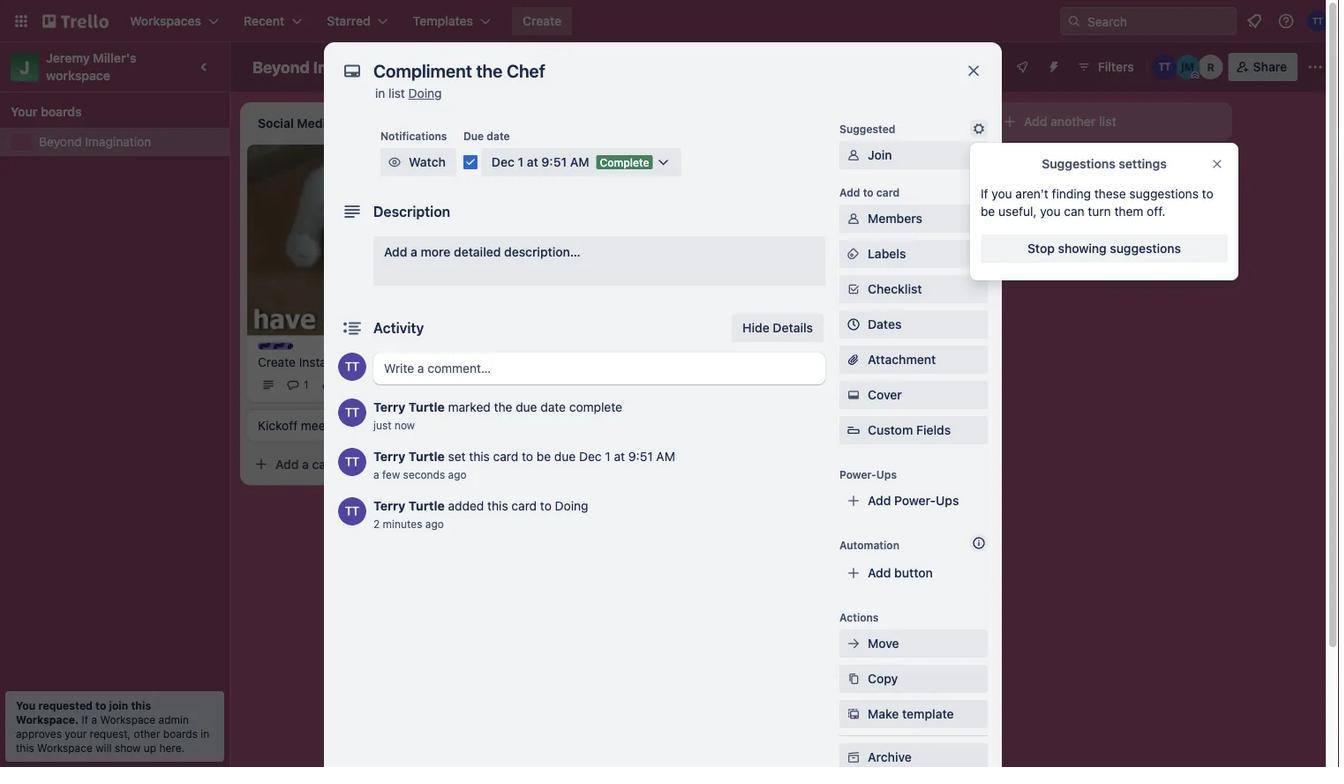 Task type: vqa. For each thing, say whether or not it's contained in the screenshot.
9:51 within the the Terry Turtle set this card to be due Dec 1 at 9:51 AM a few seconds ago
yes



Task type: describe. For each thing, give the bounding box(es) containing it.
a left more
[[411, 245, 417, 260]]

hide details
[[742, 321, 813, 335]]

1 inside terry turtle set this card to be due dec 1 at 9:51 am a few seconds ago
[[605, 450, 611, 464]]

0 vertical spatial you
[[991, 187, 1012, 201]]

create instagram link
[[258, 353, 463, 371]]

sm image for checklist
[[845, 281, 862, 298]]

sm image for watch
[[386, 154, 403, 171]]

them
[[1114, 204, 1143, 219]]

boards inside if a workspace admin approves your request, other boards in this workspace will show up here.
[[163, 728, 198, 741]]

color: bold red, title: "thoughts" element
[[508, 152, 575, 165]]

if for you
[[981, 187, 988, 201]]

workspace visible image
[[454, 60, 468, 74]]

suggestions inside button
[[1110, 241, 1181, 256]]

card up add to card
[[813, 160, 839, 175]]

custom fields
[[868, 423, 951, 438]]

beyond imagination link
[[39, 133, 219, 151]]

showing
[[1058, 241, 1107, 256]]

card inside terry turtle set this card to be due dec 1 at 9:51 am a few seconds ago
[[493, 450, 518, 464]]

a inside terry turtle set this card to be due dec 1 at 9:51 am a few seconds ago
[[373, 469, 379, 481]]

sm image for copy
[[845, 671, 862, 688]]

open information menu image
[[1277, 12, 1295, 30]]

add inside button
[[868, 566, 891, 581]]

be inside if you aren't finding these suggestions to be useful, you can turn them off.
[[981, 204, 995, 219]]

0 horizontal spatial am
[[570, 155, 589, 169]]

automation
[[839, 539, 899, 552]]

0 vertical spatial at
[[527, 155, 538, 169]]

turtle for marked the due date complete
[[409, 400, 445, 415]]

dates button
[[839, 311, 988, 339]]

Mark due date as complete checkbox
[[463, 155, 477, 169]]

dec for dec 1 at 9:51 am
[[492, 155, 514, 169]]

terry turtle (terryturtle) image for marked the due date complete
[[338, 399, 366, 427]]

meeting
[[301, 418, 347, 433]]

complete
[[569, 400, 622, 415]]

due
[[463, 130, 484, 142]]

sm image for move
[[845, 636, 862, 653]]

1 terry turtle (terryturtle) image from the top
[[338, 353, 366, 381]]

dec inside terry turtle set this card to be due dec 1 at 9:51 am a few seconds ago
[[579, 450, 602, 464]]

0 vertical spatial workspace
[[100, 714, 155, 726]]

minutes
[[383, 518, 422, 530]]

this inside terry turtle added this card to doing 2 minutes ago
[[487, 499, 508, 514]]

imagination inside text field
[[313, 57, 403, 76]]

add another list
[[1024, 114, 1116, 129]]

search image
[[1067, 14, 1081, 28]]

create from template… image for bottommost add a card button
[[452, 458, 466, 472]]

more
[[421, 245, 451, 260]]

labels
[[868, 247, 906, 261]]

2 horizontal spatial add a card button
[[749, 154, 946, 182]]

create from template… image for the right add a card button
[[953, 161, 967, 175]]

create for create
[[523, 14, 562, 28]]

Board name text field
[[244, 53, 412, 81]]

make template link
[[839, 701, 988, 729]]

a left join
[[803, 160, 810, 175]]

move link
[[839, 630, 988, 658]]

instagram
[[299, 355, 356, 369]]

turtle for set this card to be due dec 1 at 9:51 am
[[409, 450, 445, 464]]

create for create instagram
[[258, 355, 296, 369]]

Dec 1 checkbox
[[508, 222, 562, 244]]

power-ups
[[839, 469, 897, 481]]

admin
[[158, 714, 189, 726]]

can
[[1064, 204, 1084, 219]]

suggestions
[[1042, 157, 1115, 171]]

0 horizontal spatial doing
[[408, 86, 442, 101]]

requested
[[38, 700, 93, 712]]

you requested to join this workspace.
[[16, 700, 151, 726]]

your
[[65, 728, 87, 741]]

1 inside "checkbox"
[[552, 227, 557, 239]]

make template
[[868, 707, 954, 722]]

terry turtle (terryturtle) image for added this card to doing
[[338, 498, 366, 526]]

terry turtle (terryturtle) image left r
[[1152, 55, 1177, 79]]

date inside the terry turtle marked the due date complete just now
[[540, 400, 566, 415]]

sm image for archive
[[845, 749, 862, 767]]

sm image for labels
[[845, 245, 862, 263]]

1 vertical spatial you
[[1040, 204, 1061, 219]]

1 down instagram
[[339, 379, 343, 391]]

at inside terry turtle set this card to be due dec 1 at 9:51 am a few seconds ago
[[614, 450, 625, 464]]

suggestions inside if you aren't finding these suggestions to be useful, you can turn them off.
[[1129, 187, 1199, 201]]

r button
[[1198, 55, 1223, 79]]

j
[[20, 56, 30, 77]]

card down description…
[[563, 266, 589, 281]]

this inside if a workspace admin approves your request, other boards in this workspace will show up here.
[[16, 742, 34, 755]]

actions
[[839, 612, 879, 624]]

2 horizontal spatial add a card
[[777, 160, 839, 175]]

add power-ups
[[868, 494, 959, 508]]

in list doing
[[375, 86, 442, 101]]

to inside if you aren't finding these suggestions to be useful, you can turn them off.
[[1202, 187, 1213, 201]]

show menu image
[[1306, 58, 1324, 76]]

be inside terry turtle set this card to be due dec 1 at 9:51 am a few seconds ago
[[537, 450, 551, 464]]

stop showing suggestions
[[1027, 241, 1181, 256]]

1 left thoughts
[[518, 155, 523, 169]]

0 horizontal spatial date
[[487, 130, 510, 142]]

card inside terry turtle added this card to doing 2 minutes ago
[[511, 499, 537, 514]]

now
[[394, 419, 415, 432]]

primary element
[[0, 0, 1339, 42]]

0 vertical spatial in
[[375, 86, 385, 101]]

a down description…
[[553, 266, 560, 281]]

cover link
[[839, 381, 988, 410]]

0 vertical spatial 9:51
[[541, 155, 567, 169]]

automation image
[[1040, 53, 1064, 78]]

in inside if a workspace admin approves your request, other boards in this workspace will show up here.
[[201, 728, 209, 741]]

0 vertical spatial list
[[388, 86, 405, 101]]

card up 'members'
[[876, 186, 900, 199]]

add a more detailed description…
[[384, 245, 580, 260]]

add button
[[868, 566, 933, 581]]

copy link
[[839, 666, 988, 694]]

0 vertical spatial power-
[[839, 469, 876, 481]]

hide
[[742, 321, 769, 335]]

approves
[[16, 728, 62, 741]]

checklist
[[868, 282, 922, 297]]

useful,
[[998, 204, 1037, 219]]

custom fields button
[[839, 422, 988, 440]]

color: purple, title: none image
[[258, 343, 293, 350]]

here.
[[159, 742, 185, 755]]

dec for dec 1
[[530, 227, 549, 239]]

rubyanndersson (rubyanndersson) image
[[1198, 55, 1223, 79]]

description…
[[504, 245, 580, 260]]

stop showing suggestions button
[[981, 235, 1228, 263]]

suggested
[[839, 123, 895, 135]]

to inside terry turtle set this card to be due dec 1 at 9:51 am a few seconds ago
[[522, 450, 533, 464]]

a down kickoff meeting
[[302, 457, 309, 472]]

filters button
[[1071, 53, 1139, 81]]

back to home image
[[42, 7, 109, 35]]

1 horizontal spatial ups
[[936, 494, 959, 508]]

ago inside terry turtle set this card to be due dec 1 at 9:51 am a few seconds ago
[[448, 469, 467, 481]]

thoughts
[[526, 153, 575, 165]]

archive
[[868, 751, 912, 765]]

1 vertical spatial add a card
[[526, 266, 589, 281]]

jeremy miller's workspace
[[46, 51, 140, 83]]

thinking link
[[508, 162, 713, 180]]

detailed
[[454, 245, 501, 260]]

join
[[868, 148, 892, 162]]

move
[[868, 637, 899, 651]]

terry turtle (terryturtle) image up the marked at left
[[445, 375, 466, 396]]

share button
[[1228, 53, 1298, 81]]

1 down create instagram
[[304, 379, 309, 391]]

terry for added this card to doing
[[373, 499, 405, 514]]

add another list button
[[992, 102, 1232, 141]]

set
[[448, 450, 466, 464]]



Task type: locate. For each thing, give the bounding box(es) containing it.
3 terry turtle (terryturtle) image from the top
[[338, 498, 366, 526]]

0 horizontal spatial create from template… image
[[452, 458, 466, 472]]

be
[[981, 204, 995, 219], [537, 450, 551, 464]]

sm image for cover
[[845, 387, 862, 404]]

2 terry from the top
[[373, 450, 405, 464]]

2
[[373, 518, 380, 530]]

terry turtle (terryturtle) image right open information menu image at the right top of page
[[1307, 11, 1328, 32]]

0 vertical spatial am
[[570, 155, 589, 169]]

0 horizontal spatial due
[[516, 400, 537, 415]]

terry inside terry turtle added this card to doing 2 minutes ago
[[373, 499, 405, 514]]

1 down complete
[[605, 450, 611, 464]]

0 notifications image
[[1244, 11, 1265, 32]]

to inside "you requested to join this workspace."
[[95, 700, 106, 712]]

dates
[[868, 317, 902, 332]]

0 horizontal spatial ago
[[425, 518, 444, 530]]

1 horizontal spatial due
[[554, 450, 576, 464]]

date
[[487, 130, 510, 142], [540, 400, 566, 415]]

your boards
[[11, 105, 82, 119]]

0 vertical spatial doing
[[408, 86, 442, 101]]

sm image left "copy"
[[845, 671, 862, 688]]

2 horizontal spatial dec
[[579, 450, 602, 464]]

template
[[902, 707, 954, 722]]

turn
[[1088, 204, 1111, 219]]

in right the other
[[201, 728, 209, 741]]

beyond imagination down the your boards with 1 items element
[[39, 135, 151, 149]]

3 turtle from the top
[[409, 499, 445, 514]]

sm image inside cover link
[[845, 387, 862, 404]]

sm image down add to card
[[845, 210, 862, 228]]

in
[[375, 86, 385, 101], [201, 728, 209, 741]]

turtle up 2 minutes ago link
[[409, 499, 445, 514]]

due
[[516, 400, 537, 415], [554, 450, 576, 464]]

add a card down kickoff meeting
[[275, 457, 338, 472]]

list inside "add another list" button
[[1099, 114, 1116, 129]]

if for a
[[82, 714, 88, 726]]

Search field
[[1081, 8, 1236, 34]]

complete
[[600, 156, 649, 169]]

hide details link
[[732, 314, 824, 342]]

sm image for make template
[[845, 706, 862, 724]]

3 terry from the top
[[373, 499, 405, 514]]

beyond imagination
[[252, 57, 403, 76], [39, 135, 151, 149]]

1 turtle from the top
[[409, 400, 445, 415]]

add to card
[[839, 186, 900, 199]]

9:51
[[541, 155, 567, 169], [628, 450, 653, 464]]

seconds
[[403, 469, 445, 481]]

date right due
[[487, 130, 510, 142]]

0 vertical spatial ups
[[876, 469, 897, 481]]

1 horizontal spatial list
[[1099, 114, 1116, 129]]

1 vertical spatial beyond
[[39, 135, 82, 149]]

your boards with 1 items element
[[11, 102, 210, 123]]

sm image inside members "link"
[[845, 210, 862, 228]]

0 vertical spatial suggestions
[[1129, 187, 1199, 201]]

0 vertical spatial add a card
[[777, 160, 839, 175]]

0 horizontal spatial at
[[527, 155, 538, 169]]

add a card down description…
[[526, 266, 589, 281]]

you up useful,
[[991, 187, 1012, 201]]

0 horizontal spatial beyond
[[39, 135, 82, 149]]

0 vertical spatial create
[[523, 14, 562, 28]]

sm image inside checklist link
[[845, 281, 862, 298]]

due date
[[463, 130, 510, 142]]

ups up add power-ups
[[876, 469, 897, 481]]

suggestions
[[1129, 187, 1199, 201], [1110, 241, 1181, 256]]

terry for set this card to be due dec 1 at 9:51 am
[[373, 450, 405, 464]]

checklist link
[[839, 275, 988, 304]]

9:51 inside terry turtle set this card to be due dec 1 at 9:51 am a few seconds ago
[[628, 450, 653, 464]]

0 vertical spatial ago
[[448, 469, 467, 481]]

create button
[[512, 7, 572, 35]]

1 horizontal spatial am
[[656, 450, 675, 464]]

this right set
[[469, 450, 490, 464]]

copy
[[868, 672, 898, 687]]

0 horizontal spatial if
[[82, 714, 88, 726]]

boards right your
[[41, 105, 82, 119]]

1 vertical spatial boards
[[163, 728, 198, 741]]

power- down the custom
[[839, 469, 876, 481]]

1 vertical spatial dec
[[530, 227, 549, 239]]

attachment
[[868, 353, 936, 367]]

1 vertical spatial if
[[82, 714, 88, 726]]

these
[[1094, 187, 1126, 201]]

1 vertical spatial turtle
[[409, 450, 445, 464]]

sm image up join link
[[970, 120, 988, 138]]

if left aren't
[[981, 187, 988, 201]]

sm image left make
[[845, 706, 862, 724]]

cover
[[868, 388, 902, 402]]

due inside the terry turtle marked the due date complete just now
[[516, 400, 537, 415]]

1 horizontal spatial you
[[1040, 204, 1061, 219]]

2 vertical spatial dec
[[579, 450, 602, 464]]

sm image left checklist
[[845, 281, 862, 298]]

turtle inside the terry turtle marked the due date complete just now
[[409, 400, 445, 415]]

1 vertical spatial workspace
[[37, 742, 93, 755]]

ups
[[876, 469, 897, 481], [936, 494, 959, 508]]

1 vertical spatial due
[[554, 450, 576, 464]]

1 horizontal spatial workspace
[[100, 714, 155, 726]]

1 horizontal spatial doing
[[555, 499, 588, 514]]

terry turtle added this card to doing 2 minutes ago
[[373, 499, 588, 530]]

sm image for suggested
[[970, 120, 988, 138]]

fields
[[916, 423, 951, 438]]

1 vertical spatial create
[[258, 355, 296, 369]]

watch
[[409, 155, 446, 169]]

create up the board
[[523, 14, 562, 28]]

will
[[95, 742, 112, 755]]

sm image
[[386, 154, 403, 171], [845, 210, 862, 228], [845, 281, 862, 298], [845, 387, 862, 404], [845, 636, 862, 653], [845, 671, 862, 688], [845, 749, 862, 767]]

notifications
[[380, 130, 447, 142]]

kickoff meeting link
[[258, 417, 463, 435]]

0 vertical spatial imagination
[[313, 57, 403, 76]]

details
[[773, 321, 813, 335]]

1 horizontal spatial add a card button
[[498, 260, 696, 288]]

1 horizontal spatial ago
[[448, 469, 467, 481]]

0 horizontal spatial workspace
[[37, 742, 93, 755]]

2 terry turtle (terryturtle) image from the top
[[338, 399, 366, 427]]

make
[[868, 707, 899, 722]]

doing inside terry turtle added this card to doing 2 minutes ago
[[555, 499, 588, 514]]

0 horizontal spatial 9:51
[[541, 155, 567, 169]]

imagination down the your boards with 1 items element
[[85, 135, 151, 149]]

customize views image
[[563, 58, 580, 76]]

this inside "you requested to join this workspace."
[[131, 700, 151, 712]]

custom
[[868, 423, 913, 438]]

to inside terry turtle added this card to doing 2 minutes ago
[[540, 499, 552, 514]]

1 horizontal spatial beyond
[[252, 57, 310, 76]]

ago right minutes
[[425, 518, 444, 530]]

ups down the fields
[[936, 494, 959, 508]]

1 horizontal spatial power-
[[894, 494, 936, 508]]

add
[[1024, 114, 1047, 129], [777, 160, 800, 175], [839, 186, 860, 199], [384, 245, 407, 260], [526, 266, 549, 281], [275, 457, 299, 472], [868, 494, 891, 508], [868, 566, 891, 581]]

request,
[[90, 728, 131, 741]]

1 vertical spatial in
[[201, 728, 209, 741]]

2 minutes ago link
[[373, 518, 444, 530]]

power-
[[839, 469, 876, 481], [894, 494, 936, 508]]

1 horizontal spatial boards
[[163, 728, 198, 741]]

0 horizontal spatial boards
[[41, 105, 82, 119]]

2 vertical spatial terry
[[373, 499, 405, 514]]

dec up description…
[[530, 227, 549, 239]]

0 vertical spatial create from template… image
[[953, 161, 967, 175]]

card down terry turtle set this card to be due dec 1 at 9:51 am a few seconds ago
[[511, 499, 537, 514]]

1 vertical spatial add a card button
[[498, 260, 696, 288]]

sm image down actions
[[845, 636, 862, 653]]

turtle inside terry turtle added this card to doing 2 minutes ago
[[409, 499, 445, 514]]

button
[[894, 566, 933, 581]]

be left useful,
[[981, 204, 995, 219]]

1 horizontal spatial dec
[[530, 227, 549, 239]]

doing down star or unstar board icon
[[408, 86, 442, 101]]

thoughts thinking
[[508, 153, 575, 178]]

be down the terry turtle marked the due date complete just now
[[537, 450, 551, 464]]

sm image inside watch button
[[386, 154, 403, 171]]

labels link
[[839, 240, 988, 268]]

terry turtle (terryturtle) image up kickoff meeting "link"
[[338, 353, 366, 381]]

in left doing link
[[375, 86, 385, 101]]

added
[[448, 499, 484, 514]]

due right the on the left
[[516, 400, 537, 415]]

0 vertical spatial terry
[[373, 400, 405, 415]]

create from template… image right seconds
[[452, 458, 466, 472]]

sm image left 'labels'
[[845, 245, 862, 263]]

ago down set
[[448, 469, 467, 481]]

add power-ups link
[[839, 487, 988, 515]]

0 vertical spatial boards
[[41, 105, 82, 119]]

suggestions up "off."
[[1129, 187, 1199, 201]]

add a card button up add to card
[[749, 154, 946, 182]]

power ups image
[[1015, 60, 1029, 74]]

up
[[144, 742, 156, 755]]

workspace down join
[[100, 714, 155, 726]]

sm image left cover
[[845, 387, 862, 404]]

due down complete
[[554, 450, 576, 464]]

2 vertical spatial turtle
[[409, 499, 445, 514]]

turtle inside terry turtle set this card to be due dec 1 at 9:51 am a few seconds ago
[[409, 450, 445, 464]]

settings
[[1119, 157, 1167, 171]]

1 vertical spatial date
[[540, 400, 566, 415]]

jeremy
[[46, 51, 90, 65]]

dec 1
[[530, 227, 557, 239]]

am
[[570, 155, 589, 169], [656, 450, 675, 464]]

0 horizontal spatial add a card
[[275, 457, 338, 472]]

card down the terry turtle marked the due date complete just now
[[493, 450, 518, 464]]

create from template… image up members "link"
[[953, 161, 967, 175]]

share
[[1253, 60, 1287, 74]]

off.
[[1147, 204, 1165, 219]]

1 vertical spatial ups
[[936, 494, 959, 508]]

0 horizontal spatial dec
[[492, 155, 514, 169]]

imagination up in list doing
[[313, 57, 403, 76]]

beyond inside text field
[[252, 57, 310, 76]]

1 horizontal spatial create
[[523, 14, 562, 28]]

1 up description…
[[552, 227, 557, 239]]

marked
[[448, 400, 491, 415]]

sm image inside labels link
[[845, 245, 862, 263]]

0 horizontal spatial in
[[201, 728, 209, 741]]

2 vertical spatial add a card
[[275, 457, 338, 472]]

0 vertical spatial add a card button
[[749, 154, 946, 182]]

board
[[509, 60, 543, 74]]

2 turtle from the top
[[409, 450, 445, 464]]

0 vertical spatial dec
[[492, 155, 514, 169]]

terry turtle (terryturtle) image
[[1307, 11, 1328, 32], [1152, 55, 1177, 79], [445, 375, 466, 396], [338, 448, 366, 477]]

1 vertical spatial doing
[[555, 499, 588, 514]]

terry inside the terry turtle marked the due date complete just now
[[373, 400, 405, 415]]

2 vertical spatial add a card button
[[247, 451, 445, 479]]

kickoff
[[258, 418, 298, 433]]

0 vertical spatial due
[[516, 400, 537, 415]]

if a workspace admin approves your request, other boards in this workspace will show up here.
[[16, 714, 209, 755]]

1 vertical spatial list
[[1099, 114, 1116, 129]]

jeremy miller (jeremymiller198) image
[[1175, 55, 1200, 79]]

create from template… image
[[953, 161, 967, 175], [452, 458, 466, 472]]

terry inside terry turtle set this card to be due dec 1 at 9:51 am a few seconds ago
[[373, 450, 405, 464]]

create inside button
[[523, 14, 562, 28]]

few
[[382, 469, 400, 481]]

list left doing link
[[388, 86, 405, 101]]

this right join
[[131, 700, 151, 712]]

aren't
[[1015, 187, 1048, 201]]

terry up 2
[[373, 499, 405, 514]]

turtle up now
[[409, 400, 445, 415]]

finding
[[1052, 187, 1091, 201]]

1 vertical spatial suggestions
[[1110, 241, 1181, 256]]

this inside terry turtle set this card to be due dec 1 at 9:51 am a few seconds ago
[[469, 450, 490, 464]]

workspace.
[[16, 714, 79, 726]]

description
[[373, 203, 450, 220]]

suggestions down "off."
[[1110, 241, 1181, 256]]

1 vertical spatial power-
[[894, 494, 936, 508]]

workspace down your
[[37, 742, 93, 755]]

boards down admin
[[163, 728, 198, 741]]

sm image for members
[[845, 210, 862, 228]]

sm image left the watch
[[386, 154, 403, 171]]

dec 1 at 9:51 am
[[492, 155, 589, 169]]

terry turtle set this card to be due dec 1 at 9:51 am a few seconds ago
[[373, 450, 675, 481]]

1 horizontal spatial 9:51
[[628, 450, 653, 464]]

terry for marked the due date complete
[[373, 400, 405, 415]]

0 vertical spatial if
[[981, 187, 988, 201]]

sm image inside the copy link
[[845, 671, 862, 688]]

sm image inside join link
[[845, 147, 862, 164]]

0 vertical spatial date
[[487, 130, 510, 142]]

power- down power-ups
[[894, 494, 936, 508]]

beyond imagination up in list doing
[[252, 57, 403, 76]]

0 vertical spatial be
[[981, 204, 995, 219]]

this down approves
[[16, 742, 34, 755]]

dec down due date
[[492, 155, 514, 169]]

sm image inside make template link
[[845, 706, 862, 724]]

0 horizontal spatial add a card button
[[247, 451, 445, 479]]

terry turtle (terryturtle) image down kickoff meeting "link"
[[338, 448, 366, 477]]

0 horizontal spatial list
[[388, 86, 405, 101]]

terry turtle (terryturtle) image left just
[[338, 399, 366, 427]]

r
[[1207, 61, 1214, 73]]

if inside if a workspace admin approves your request, other boards in this workspace will show up here.
[[82, 714, 88, 726]]

add a more detailed description… link
[[373, 237, 825, 286]]

1 terry from the top
[[373, 400, 405, 415]]

add a card button down dec 1
[[498, 260, 696, 288]]

0 vertical spatial turtle
[[409, 400, 445, 415]]

a left few
[[373, 469, 379, 481]]

attachment button
[[839, 346, 988, 374]]

0 horizontal spatial create
[[258, 355, 296, 369]]

workspace
[[46, 68, 110, 83]]

0 vertical spatial beyond
[[252, 57, 310, 76]]

list right another
[[1099, 114, 1116, 129]]

1 horizontal spatial beyond imagination
[[252, 57, 403, 76]]

dec down complete
[[579, 450, 602, 464]]

1 horizontal spatial be
[[981, 204, 995, 219]]

if you aren't finding these suggestions to be useful, you can turn them off.
[[981, 187, 1213, 219]]

just
[[373, 419, 392, 432]]

1 vertical spatial terry turtle (terryturtle) image
[[338, 399, 366, 427]]

1 vertical spatial terry
[[373, 450, 405, 464]]

sm image
[[970, 120, 988, 138], [845, 147, 862, 164], [845, 245, 862, 263], [845, 706, 862, 724]]

beyond imagination inside text field
[[252, 57, 403, 76]]

terry turtle (terryturtle) image
[[338, 353, 366, 381], [338, 399, 366, 427], [338, 498, 366, 526]]

if up your
[[82, 714, 88, 726]]

sm image left archive
[[845, 749, 862, 767]]

add a card up add to card
[[777, 160, 839, 175]]

1 vertical spatial 9:51
[[628, 450, 653, 464]]

0 horizontal spatial beyond imagination
[[39, 135, 151, 149]]

if inside if you aren't finding these suggestions to be useful, you can turn them off.
[[981, 187, 988, 201]]

join link
[[839, 141, 988, 169]]

this right added
[[487, 499, 508, 514]]

you left the 'can'
[[1040, 204, 1061, 219]]

card down the meeting
[[312, 457, 338, 472]]

mark due date as complete image
[[463, 155, 477, 169]]

terry turtle (terryturtle) image left 2
[[338, 498, 366, 526]]

dec inside "checkbox"
[[530, 227, 549, 239]]

0 horizontal spatial you
[[991, 187, 1012, 201]]

1 vertical spatial be
[[537, 450, 551, 464]]

sm image left join
[[845, 147, 862, 164]]

a few seconds ago link
[[373, 469, 467, 481]]

filters
[[1098, 60, 1134, 74]]

suggestions settings
[[1042, 157, 1167, 171]]

terry up few
[[373, 450, 405, 464]]

1 vertical spatial imagination
[[85, 135, 151, 149]]

kickoff meeting
[[258, 418, 347, 433]]

members link
[[839, 205, 988, 233]]

1 horizontal spatial imagination
[[313, 57, 403, 76]]

turtle for added this card to doing
[[409, 499, 445, 514]]

thinking
[[508, 164, 557, 178]]

sm image for join
[[845, 147, 862, 164]]

doing down terry turtle set this card to be due dec 1 at 9:51 am a few seconds ago
[[555, 499, 588, 514]]

sm image inside move link
[[845, 636, 862, 653]]

stop
[[1027, 241, 1055, 256]]

date left complete
[[540, 400, 566, 415]]

archive link
[[839, 744, 988, 768]]

sm image inside archive link
[[845, 749, 862, 767]]

workspace
[[100, 714, 155, 726], [37, 742, 93, 755]]

None text field
[[365, 55, 947, 87]]

your
[[11, 105, 38, 119]]

turtle up seconds
[[409, 450, 445, 464]]

0 vertical spatial beyond imagination
[[252, 57, 403, 76]]

1 vertical spatial beyond imagination
[[39, 135, 151, 149]]

star or unstar board image
[[422, 60, 436, 74]]

2 vertical spatial terry turtle (terryturtle) image
[[338, 498, 366, 526]]

add a card button down kickoff meeting "link"
[[247, 451, 445, 479]]

members
[[868, 211, 922, 226]]

due inside terry turtle set this card to be due dec 1 at 9:51 am a few seconds ago
[[554, 450, 576, 464]]

terry up just now link
[[373, 400, 405, 415]]

0 horizontal spatial imagination
[[85, 135, 151, 149]]

activity
[[373, 320, 424, 337]]

add inside button
[[1024, 114, 1047, 129]]

0 vertical spatial terry turtle (terryturtle) image
[[338, 353, 366, 381]]

a inside if a workspace admin approves your request, other boards in this workspace will show up here.
[[91, 714, 97, 726]]

0 horizontal spatial power-
[[839, 469, 876, 481]]

ago inside terry turtle added this card to doing 2 minutes ago
[[425, 518, 444, 530]]

create down color: purple, title: none "image"
[[258, 355, 296, 369]]

list
[[388, 86, 405, 101], [1099, 114, 1116, 129]]

1 vertical spatial create from template… image
[[452, 458, 466, 472]]

1 horizontal spatial create from template… image
[[953, 161, 967, 175]]

Write a comment text field
[[373, 353, 825, 385]]

a up request,
[[91, 714, 97, 726]]

0 horizontal spatial ups
[[876, 469, 897, 481]]

just now link
[[373, 419, 415, 432]]

am inside terry turtle set this card to be due dec 1 at 9:51 am a few seconds ago
[[656, 450, 675, 464]]



